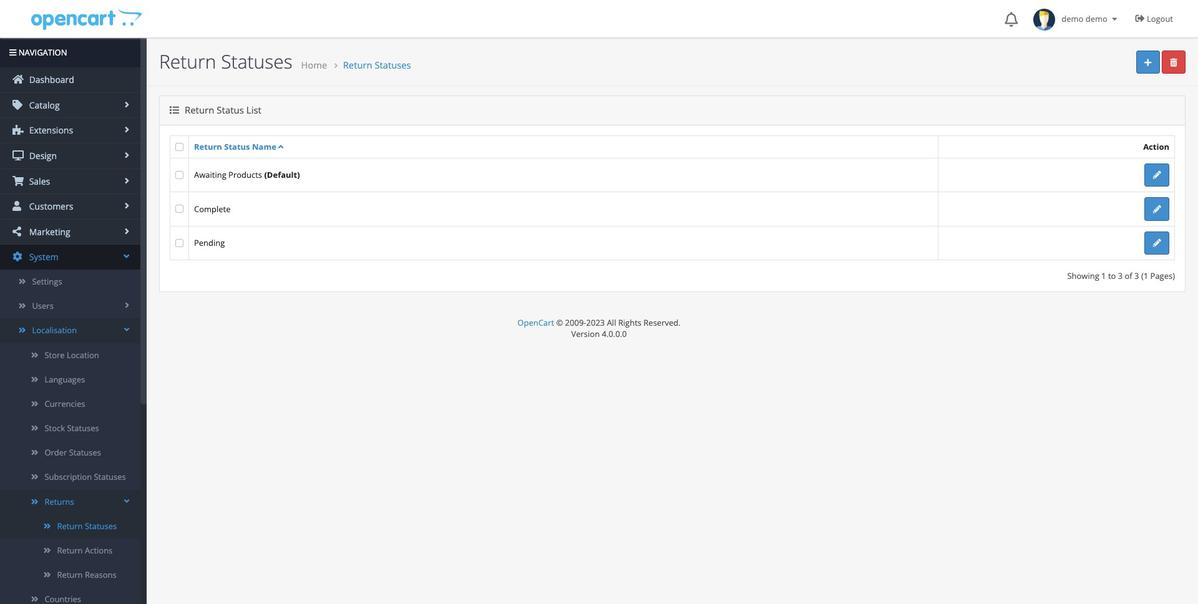 Task type: describe. For each thing, give the bounding box(es) containing it.
edit image
[[1154, 171, 1162, 179]]

2023
[[587, 317, 605, 329]]

rights
[[619, 317, 642, 329]]

return for the topmost the return statuses link
[[343, 59, 372, 71]]

delete image
[[1171, 58, 1178, 67]]

sales link
[[0, 169, 140, 194]]

opencart © 2009-2023 all rights reserved. version 4.0.0.0
[[518, 317, 681, 340]]

order statuses link
[[0, 441, 140, 465]]

desktop image
[[12, 150, 24, 160]]

actions
[[85, 545, 113, 556]]

pending
[[194, 237, 225, 249]]

statuses for the topmost the return statuses link
[[375, 59, 411, 71]]

demo demo link
[[1028, 0, 1127, 37]]

to
[[1109, 270, 1116, 282]]

home
[[301, 59, 327, 71]]

return for "return reasons" link at the left of page
[[57, 569, 83, 581]]

system link
[[0, 245, 140, 270]]

status for name
[[224, 141, 250, 152]]

reasons
[[85, 569, 117, 581]]

store
[[45, 349, 65, 361]]

name
[[252, 141, 276, 152]]

bars image
[[9, 49, 16, 57]]

return actions
[[57, 545, 113, 556]]

returns
[[45, 496, 74, 507]]

subscription
[[45, 472, 92, 483]]

add new image
[[1145, 58, 1152, 67]]

showing 1 to 3 of 3 (1 pages)
[[1068, 270, 1176, 282]]

return right list icon
[[185, 104, 214, 116]]

home image
[[12, 74, 24, 84]]

home link
[[301, 59, 327, 71]]

settings
[[32, 276, 62, 287]]

statuses for the subscription statuses link
[[94, 472, 126, 483]]

users
[[32, 300, 54, 312]]

order statuses
[[45, 447, 101, 458]]

localisation link
[[0, 319, 140, 343]]

complete
[[194, 203, 231, 215]]

return status name link
[[194, 141, 284, 152]]

customers
[[27, 200, 73, 212]]

2 horizontal spatial return statuses
[[343, 59, 411, 71]]

puzzle piece image
[[12, 125, 24, 135]]

2 3 from the left
[[1135, 270, 1140, 282]]

2 demo from the left
[[1086, 13, 1108, 24]]

(1
[[1142, 270, 1149, 282]]

return for the leftmost the return statuses link
[[57, 521, 83, 532]]

bell image
[[1005, 12, 1018, 27]]

sales
[[27, 175, 50, 187]]

dashboard link
[[0, 68, 140, 92]]

subscription statuses
[[45, 472, 126, 483]]

edit image for pending
[[1154, 239, 1162, 247]]

demo demo image
[[1034, 9, 1056, 31]]

user image
[[12, 201, 24, 211]]

share alt image
[[12, 226, 24, 236]]

opencart link
[[518, 317, 554, 329]]

awaiting products (default)
[[194, 169, 300, 181]]

list
[[247, 104, 262, 116]]

users link
[[0, 294, 140, 319]]

return for return actions link
[[57, 545, 83, 556]]

store location
[[45, 349, 99, 361]]

customers link
[[0, 194, 140, 219]]



Task type: vqa. For each thing, say whether or not it's contained in the screenshot.
3
yes



Task type: locate. For each thing, give the bounding box(es) containing it.
0 horizontal spatial demo
[[1062, 13, 1084, 24]]

1 horizontal spatial return statuses
[[159, 49, 293, 74]]

2009-
[[565, 317, 587, 329]]

currencies link
[[0, 392, 140, 416]]

return status name
[[194, 141, 276, 152]]

subscription statuses link
[[0, 465, 140, 490]]

1 horizontal spatial return statuses link
[[343, 59, 411, 71]]

©
[[557, 317, 563, 329]]

None checkbox
[[175, 143, 184, 151], [175, 171, 184, 179], [175, 143, 184, 151], [175, 171, 184, 179]]

1 vertical spatial edit image
[[1154, 239, 1162, 247]]

status left name
[[224, 141, 250, 152]]

return actions link
[[0, 539, 140, 563]]

version
[[572, 329, 600, 340]]

design link
[[0, 144, 140, 168]]

0 vertical spatial edit image
[[1154, 205, 1162, 213]]

stock
[[45, 423, 65, 434]]

system
[[27, 251, 59, 263]]

3
[[1119, 270, 1123, 282], [1135, 270, 1140, 282]]

0 vertical spatial return statuses link
[[343, 59, 411, 71]]

opencart image
[[30, 7, 142, 30]]

4.0.0.0
[[602, 329, 627, 340]]

1 demo from the left
[[1062, 13, 1084, 24]]

logout
[[1147, 13, 1174, 24]]

tag image
[[12, 100, 24, 110]]

edit image for complete
[[1154, 205, 1162, 213]]

return statuses
[[159, 49, 293, 74], [343, 59, 411, 71], [57, 521, 117, 532]]

return reasons link
[[0, 563, 140, 588]]

0 horizontal spatial return statuses
[[57, 521, 117, 532]]

1 vertical spatial return statuses link
[[0, 514, 140, 539]]

location
[[67, 349, 99, 361]]

order
[[45, 447, 67, 458]]

0 horizontal spatial return statuses link
[[0, 514, 140, 539]]

demo
[[1062, 13, 1084, 24], [1086, 13, 1108, 24]]

edit image down edit image
[[1154, 205, 1162, 213]]

extensions link
[[0, 118, 140, 143]]

extensions
[[27, 124, 73, 136]]

return up "return reasons" link at the left of page
[[57, 545, 83, 556]]

statuses inside stock statuses link
[[67, 423, 99, 434]]

return statuses link
[[343, 59, 411, 71], [0, 514, 140, 539]]

1 edit image from the top
[[1154, 205, 1162, 213]]

statuses inside 'order statuses' 'link'
[[69, 447, 101, 458]]

demo right demo demo icon
[[1062, 13, 1084, 24]]

languages link
[[0, 368, 140, 392]]

statuses inside the subscription statuses link
[[94, 472, 126, 483]]

products
[[229, 169, 262, 181]]

edit image up pages)
[[1154, 239, 1162, 247]]

stock statuses
[[45, 423, 99, 434]]

sign out alt image
[[1136, 14, 1145, 23]]

3 left (1
[[1135, 270, 1140, 282]]

status for list
[[217, 104, 244, 116]]

navigation
[[16, 47, 67, 58]]

statuses for 'order statuses' 'link'
[[69, 447, 101, 458]]

1 horizontal spatial 3
[[1135, 270, 1140, 282]]

3 left of
[[1119, 270, 1123, 282]]

statuses for the leftmost the return statuses link
[[85, 521, 117, 532]]

return for return status name link
[[194, 141, 222, 152]]

languages
[[45, 374, 85, 385]]

2 edit image from the top
[[1154, 239, 1162, 247]]

all
[[607, 317, 616, 329]]

status
[[217, 104, 244, 116], [224, 141, 250, 152]]

action
[[1144, 141, 1170, 152]]

return down return actions link
[[57, 569, 83, 581]]

awaiting
[[194, 169, 226, 181]]

currencies
[[45, 398, 85, 409]]

return right home "link"
[[343, 59, 372, 71]]

1 vertical spatial status
[[224, 141, 250, 152]]

store location link
[[0, 343, 140, 368]]

settings link
[[0, 270, 140, 294]]

marketing
[[27, 226, 70, 238]]

(default)
[[264, 169, 300, 181]]

return up list icon
[[159, 49, 216, 74]]

demo demo
[[1056, 13, 1110, 24]]

return
[[159, 49, 216, 74], [343, 59, 372, 71], [185, 104, 214, 116], [194, 141, 222, 152], [57, 521, 83, 532], [57, 545, 83, 556], [57, 569, 83, 581]]

stock statuses link
[[0, 416, 140, 441]]

showing
[[1068, 270, 1100, 282]]

edit image
[[1154, 205, 1162, 213], [1154, 239, 1162, 247]]

caret down image
[[1110, 15, 1120, 23]]

of
[[1125, 270, 1133, 282]]

return reasons
[[57, 569, 117, 581]]

statuses inside the return statuses link
[[85, 521, 117, 532]]

return status list
[[182, 104, 262, 116]]

catalog link
[[0, 93, 140, 118]]

pages)
[[1151, 270, 1176, 282]]

status left list
[[217, 104, 244, 116]]

cog image
[[12, 252, 24, 262]]

0 horizontal spatial 3
[[1119, 270, 1123, 282]]

shopping cart image
[[12, 176, 24, 186]]

returns link
[[0, 490, 140, 514]]

dashboard
[[27, 74, 74, 86]]

None checkbox
[[175, 205, 184, 213], [175, 239, 184, 247], [175, 205, 184, 213], [175, 239, 184, 247]]

demo left caret down image
[[1086, 13, 1108, 24]]

catalog
[[27, 99, 60, 111]]

list image
[[170, 106, 179, 115]]

return up "awaiting"
[[194, 141, 222, 152]]

statuses for stock statuses link
[[67, 423, 99, 434]]

opencart
[[518, 317, 554, 329]]

return down returns link
[[57, 521, 83, 532]]

localisation
[[32, 325, 77, 336]]

1
[[1102, 270, 1107, 282]]

design
[[27, 150, 57, 162]]

1 3 from the left
[[1119, 270, 1123, 282]]

statuses
[[221, 49, 293, 74], [375, 59, 411, 71], [67, 423, 99, 434], [69, 447, 101, 458], [94, 472, 126, 483], [85, 521, 117, 532]]

marketing link
[[0, 220, 140, 244]]

reserved.
[[644, 317, 681, 329]]

1 horizontal spatial demo
[[1086, 13, 1108, 24]]

logout link
[[1127, 0, 1186, 37]]

0 vertical spatial status
[[217, 104, 244, 116]]



